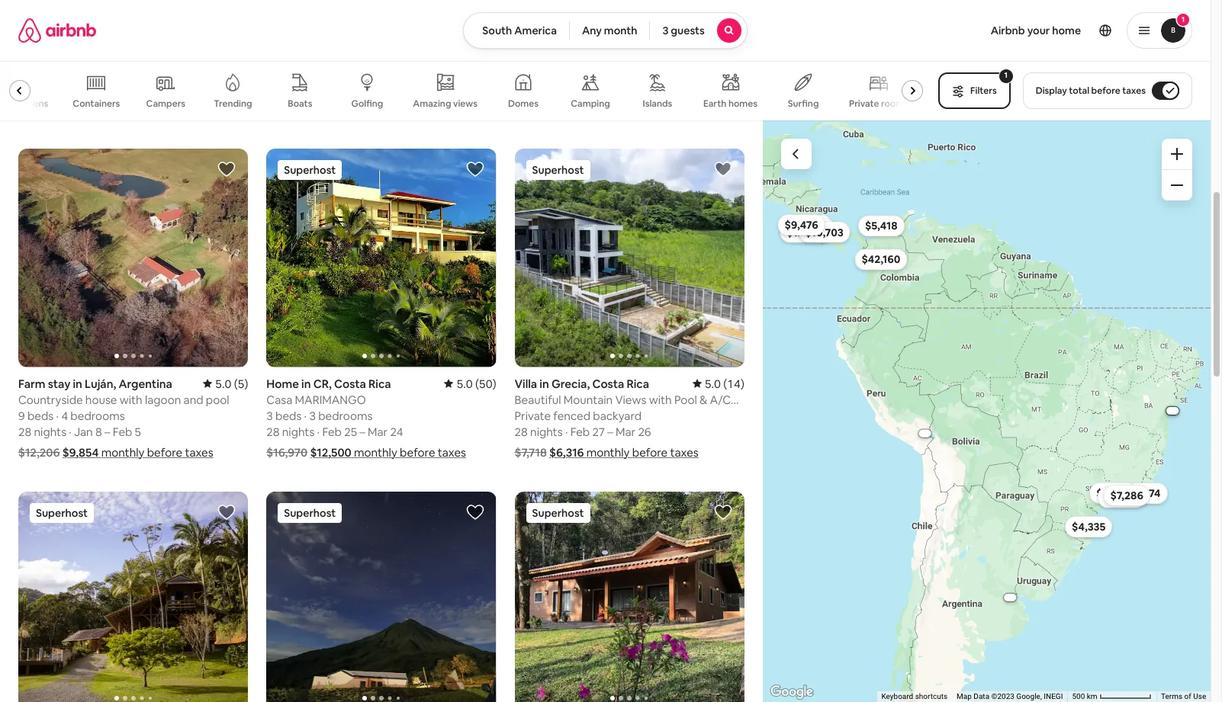 Task type: locate. For each thing, give the bounding box(es) containing it.
– right 27
[[607, 425, 613, 439]]

bedrooms inside home in cr, costa rica casa marimango 3 beds · 3 bedrooms 28 nights · feb 25 – mar 24 $16,970 $12,500 monthly before taxes
[[318, 409, 373, 423]]

8
[[95, 425, 102, 439]]

1 horizontal spatial in
[[301, 377, 311, 391]]

0 horizontal spatial $12,500
[[310, 445, 352, 460]]

$9,854 inside farm stay in luján, argentina countryside house with lagoon and pool 9 beds · 4 bedrooms 28 nights · jan 8 – feb 5 $12,206 $9,854 monthly before taxes
[[62, 445, 99, 460]]

fenced inside private fenced backyard 28 nights · feb 27 – mar 26 $7,718 $6,316 monthly before taxes
[[553, 409, 591, 423]]

28 down 9
[[18, 425, 31, 439]]

home in cr, costa rica casa marimango 3 beds · 3 bedrooms 28 nights · feb 25 – mar 24 $16,970 $12,500 monthly before taxes
[[266, 377, 466, 460]]

countryside
[[18, 393, 83, 407]]

1 private fenced backyard from the left
[[18, 66, 145, 80]]

0 vertical spatial $6,316
[[796, 222, 828, 236]]

5.0 (5)
[[215, 377, 248, 391]]

zoom out image
[[1171, 179, 1183, 191]]

google image
[[767, 683, 817, 703]]

guests
[[671, 24, 705, 37]]

0 vertical spatial $9,854
[[62, 445, 99, 460]]

rica inside home in cr, costa rica casa marimango 3 beds · 3 bedrooms 28 nights · feb 25 – mar 24 $16,970 $12,500 monthly before taxes
[[369, 377, 391, 391]]

1 horizontal spatial $8,248
[[1104, 491, 1139, 504]]

costa inside home in cr, costa rica casa marimango 3 beds · 3 bedrooms 28 nights · feb 25 – mar 24 $16,970 $12,500 monthly before taxes
[[334, 377, 366, 391]]

feb inside home in cr, costa rica casa marimango 3 beds · 3 bedrooms 28 nights · feb 25 – mar 24 $16,970 $12,500 monthly before taxes
[[322, 425, 342, 439]]

nights down the 4
[[34, 425, 66, 439]]

$8,248 inside button
[[1104, 491, 1139, 504]]

south america
[[482, 24, 557, 37]]

nights up $16,970
[[282, 425, 315, 439]]

28 inside private fenced backyard 28 nights · feb 27 – mar 26 $7,718 $6,316 monthly before taxes
[[515, 425, 528, 439]]

3 in from the left
[[540, 377, 549, 391]]

private
[[18, 66, 55, 80], [515, 66, 551, 80], [849, 98, 879, 110], [515, 409, 551, 423]]

backyard
[[97, 66, 145, 80], [593, 66, 642, 80], [593, 409, 642, 423]]

1 horizontal spatial $6,316
[[796, 222, 828, 236]]

None search field
[[463, 12, 748, 49]]

group
[[0, 61, 929, 121], [18, 149, 248, 367], [266, 149, 726, 367], [515, 149, 744, 367], [18, 492, 248, 703], [266, 492, 496, 703], [515, 492, 744, 703]]

views
[[453, 97, 478, 110]]

1 vertical spatial $10,703
[[805, 225, 843, 239]]

1 horizontal spatial 5.0
[[457, 377, 473, 391]]

$9,854 button
[[995, 594, 1025, 601]]

– right 16
[[112, 82, 118, 96]]

backyard up may 16 – jun 13
[[97, 66, 145, 80]]

costa up marimango
[[334, 377, 366, 391]]

earth
[[703, 98, 727, 110]]

0 horizontal spatial $8,248
[[310, 103, 347, 117]]

keyboard shortcuts
[[881, 693, 947, 701]]

campers
[[146, 98, 185, 110]]

3 inside button
[[663, 24, 669, 37]]

28 up $16,970
[[266, 425, 280, 439]]

filters button
[[938, 72, 1011, 109]]

in right stay on the left bottom of page
[[73, 377, 82, 391]]

0 vertical spatial $9,476
[[61, 103, 97, 117]]

1 horizontal spatial private fenced backyard
[[515, 66, 642, 80]]

before right total
[[1091, 85, 1120, 97]]

28 up $7,718
[[515, 425, 528, 439]]

in left cr,
[[301, 377, 311, 391]]

0 vertical spatial $12,500
[[786, 225, 826, 239]]

rica up 26
[[627, 377, 649, 391]]

display
[[1036, 85, 1067, 97]]

1 28 nights from the left
[[18, 82, 66, 96]]

3 up boats
[[310, 66, 316, 80]]

· left the jan
[[69, 425, 72, 439]]

1 horizontal spatial rica
[[627, 377, 649, 391]]

28 nights up domes
[[515, 82, 563, 96]]

3 5.0 from the left
[[705, 377, 721, 391]]

monthly down feb 11 – mar 10 at the left of the page
[[349, 103, 393, 117]]

any month button
[[569, 12, 650, 49]]

2 horizontal spatial in
[[540, 377, 549, 391]]

and
[[184, 393, 203, 407]]

costa for cr,
[[334, 377, 366, 391]]

3 left guests
[[663, 24, 669, 37]]

(153)
[[717, 34, 744, 48]]

3 guests
[[663, 24, 705, 37]]

$12,500
[[786, 225, 826, 239], [310, 445, 352, 460]]

monthly inside farm stay in luján, argentina countryside house with lagoon and pool 9 beds · 4 bedrooms 28 nights · jan 8 – feb 5 $12,206 $9,854 monthly before taxes
[[101, 445, 145, 460]]

backyard for jun
[[97, 66, 145, 80]]

5.0 left the (50)
[[457, 377, 473, 391]]

28 down '6'
[[266, 82, 280, 96]]

private fenced backyard
[[18, 66, 145, 80], [515, 66, 642, 80]]

2 rica from the left
[[627, 377, 649, 391]]

· left 27
[[565, 425, 568, 439]]

1 horizontal spatial $12,500
[[786, 225, 826, 239]]

house
[[85, 393, 117, 407]]

monthly down may 16 – jun 13
[[99, 103, 143, 117]]

nights inside private fenced backyard 28 nights · feb 27 – mar 26 $7,718 $6,316 monthly before taxes
[[530, 425, 563, 439]]

28 nights up boats
[[266, 82, 315, 96]]

3 28 nights from the left
[[515, 82, 563, 96]]

2 costa from the left
[[592, 377, 624, 391]]

·
[[304, 66, 307, 80], [56, 409, 59, 423], [304, 409, 307, 423], [69, 425, 72, 439], [317, 425, 320, 439], [565, 425, 568, 439]]

– right "31"
[[607, 82, 612, 96]]

private down villa at the left bottom of the page
[[515, 409, 551, 423]]

bedrooms up 25
[[318, 409, 373, 423]]

5.0 for 5.0 (14)
[[705, 377, 721, 391]]

$11,767
[[515, 103, 553, 117]]

before down 13
[[145, 103, 181, 117]]

feb left 25
[[322, 425, 342, 439]]

private rooms
[[849, 98, 909, 110]]

– right 25
[[359, 425, 365, 439]]

1 vertical spatial $12,500
[[310, 445, 352, 460]]

taxes
[[1122, 85, 1146, 97], [183, 103, 211, 117], [433, 103, 462, 117], [682, 103, 710, 117], [185, 445, 213, 460], [438, 445, 466, 460], [670, 445, 699, 460]]

add to wishlist: villa in la fortuna, costa rica image
[[466, 503, 484, 522]]

before
[[1091, 85, 1120, 97], [145, 103, 181, 117], [395, 103, 431, 117], [644, 103, 679, 117], [147, 445, 182, 460], [400, 445, 435, 460], [632, 445, 668, 460]]

28 nights up $13,947
[[18, 82, 66, 96]]

0 horizontal spatial private fenced backyard
[[18, 66, 145, 80]]

1 horizontal spatial $10,703
[[805, 225, 843, 239]]

5.0 up pool
[[215, 377, 231, 391]]

3
[[663, 24, 669, 37], [310, 66, 316, 80], [266, 409, 273, 423], [309, 409, 316, 423]]

1 costa from the left
[[334, 377, 366, 391]]

fenced
[[57, 66, 94, 80], [553, 66, 591, 80], [553, 409, 591, 423]]

none search field containing south america
[[463, 12, 748, 49]]

$4,335 button
[[1065, 516, 1112, 538]]

zoom in image
[[1171, 148, 1183, 160]]

2 in from the left
[[301, 377, 311, 391]]

2 horizontal spatial 28 nights
[[515, 82, 563, 96]]

before down 26
[[632, 445, 668, 460]]

fenced up the camping
[[553, 66, 591, 80]]

feb left "5"
[[113, 425, 132, 439]]

luján,
[[85, 377, 116, 391]]

costa right grecia,
[[592, 377, 624, 391]]

your
[[1027, 24, 1050, 37]]

private fenced backyard up may
[[18, 66, 145, 80]]

1 in from the left
[[73, 377, 82, 391]]

4
[[61, 409, 68, 423]]

– right 8
[[105, 425, 110, 439]]

america
[[514, 24, 557, 37]]

terms
[[1161, 693, 1182, 701]]

· inside private fenced backyard 28 nights · feb 27 – mar 26 $7,718 $6,316 monthly before taxes
[[565, 425, 568, 439]]

surfing
[[788, 98, 819, 110]]

28 inside farm stay in luján, argentina countryside house with lagoon and pool 9 beds · 4 bedrooms 28 nights · jan 8 – feb 5 $12,206 $9,854 monthly before taxes
[[18, 425, 31, 439]]

1 rica from the left
[[369, 377, 391, 391]]

apr
[[615, 82, 634, 96]]

rica up 24
[[369, 377, 391, 391]]

before down 10
[[395, 103, 431, 117]]

$8,248
[[310, 103, 347, 117], [1104, 491, 1139, 504]]

24
[[390, 425, 403, 439]]

2 horizontal spatial 5.0
[[705, 377, 721, 391]]

stay
[[48, 377, 70, 391]]

nights up $7,718
[[530, 425, 563, 439]]

data
[[974, 693, 989, 701]]

0 horizontal spatial 28 nights
[[18, 82, 66, 96]]

fenced up may
[[57, 66, 94, 80]]

1 vertical spatial $8,248
[[1104, 491, 1139, 504]]

add to wishlist: home in cr, costa rica image
[[466, 161, 484, 179]]

1 vertical spatial $9,476
[[784, 218, 818, 232]]

casa
[[266, 393, 292, 407]]

28 nights for may 16 – jun 13
[[18, 82, 66, 96]]

1 horizontal spatial $9,854
[[1003, 595, 1017, 600]]

5.0 out of 5 average rating,  5 reviews image
[[203, 377, 248, 391]]

feb inside private fenced backyard 28 nights · feb 27 – mar 26 $7,718 $6,316 monthly before taxes
[[570, 425, 590, 439]]

costa
[[334, 377, 366, 391], [592, 377, 624, 391]]

1 vertical spatial 1
[[1004, 70, 1008, 80]]

private fenced backyard for mar
[[515, 66, 642, 80]]

fenced down grecia,
[[553, 409, 591, 423]]

1 5.0 from the left
[[215, 377, 231, 391]]

500
[[1072, 693, 1085, 701]]

in right villa at the left bottom of the page
[[540, 377, 549, 391]]

5.0 left "(14)"
[[705, 377, 721, 391]]

in inside home in cr, costa rica casa marimango 3 beds · 3 bedrooms 28 nights · feb 25 – mar 24 $16,970 $12,500 monthly before taxes
[[301, 377, 311, 391]]

nights up $13,947
[[34, 82, 66, 96]]

0 vertical spatial 1
[[1182, 14, 1185, 24]]

before down 24
[[400, 445, 435, 460]]

1 vertical spatial $6,316
[[549, 445, 584, 460]]

costa for grecia,
[[592, 377, 624, 391]]

5.0
[[215, 377, 231, 391], [457, 377, 473, 391], [705, 377, 721, 391]]

28 up domes
[[515, 82, 528, 96]]

mar left 24
[[368, 425, 388, 439]]

28
[[18, 82, 31, 96], [266, 82, 280, 96], [515, 82, 528, 96], [637, 82, 650, 96], [18, 425, 31, 439], [266, 425, 280, 439], [515, 425, 528, 439]]

0 horizontal spatial rica
[[369, 377, 391, 391]]

28 nights for feb 11 – mar 10
[[266, 82, 315, 96]]

filters
[[971, 85, 997, 97]]

monthly inside private fenced backyard 28 nights · feb 27 – mar 26 $7,718 $6,316 monthly before taxes
[[586, 445, 630, 460]]

beds
[[276, 66, 302, 80], [27, 409, 54, 423], [275, 409, 302, 423]]

before down the lagoon
[[147, 445, 182, 460]]

south america button
[[463, 12, 570, 49]]

1 horizontal spatial costa
[[592, 377, 624, 391]]

home
[[266, 377, 299, 391]]

beds down countryside
[[27, 409, 54, 423]]

$10,703
[[555, 103, 596, 117], [805, 225, 843, 239]]

– right '11'
[[356, 82, 362, 96]]

lagoon
[[145, 393, 181, 407]]

1 button
[[1127, 12, 1192, 49]]

2 28 nights from the left
[[266, 82, 315, 96]]

mar inside home in cr, costa rica casa marimango 3 beds · 3 bedrooms 28 nights · feb 25 – mar 24 $16,970 $12,500 monthly before taxes
[[368, 425, 388, 439]]

$12,206
[[18, 445, 60, 460]]

1 horizontal spatial 1
[[1182, 14, 1185, 24]]

$9,476 inside button
[[784, 218, 818, 232]]

5
[[135, 425, 141, 439]]

private fenced backyard up "31"
[[515, 66, 642, 80]]

–
[[112, 82, 118, 96], [356, 82, 362, 96], [607, 82, 612, 96], [105, 425, 110, 439], [359, 425, 365, 439], [607, 425, 613, 439]]

0 horizontal spatial 5.0
[[215, 377, 231, 391]]

$3,628 $1,374
[[1096, 486, 1160, 500]]

0 horizontal spatial $9,854
[[62, 445, 99, 460]]

backyard up mar 31 – apr 28 on the top
[[593, 66, 642, 80]]

28 nights
[[18, 82, 66, 96], [266, 82, 315, 96], [515, 82, 563, 96]]

0 horizontal spatial in
[[73, 377, 82, 391]]

mar left 26
[[616, 425, 636, 439]]

private left rooms
[[849, 98, 879, 110]]

0 horizontal spatial 1
[[1004, 70, 1008, 80]]

2 5.0 from the left
[[457, 377, 473, 391]]

monthly down "5"
[[101, 445, 145, 460]]

$6,316 inside button
[[796, 222, 828, 236]]

profile element
[[766, 0, 1192, 61]]

1 horizontal spatial 28 nights
[[266, 82, 315, 96]]

before inside private fenced backyard 28 nights · feb 27 – mar 26 $7,718 $6,316 monthly before taxes
[[632, 445, 668, 460]]

containers
[[73, 98, 120, 110]]

10
[[387, 82, 399, 96]]

mar 31 – apr 28
[[570, 82, 650, 96]]

backyard for apr
[[593, 66, 642, 80]]

1 vertical spatial $9,854
[[1003, 595, 1017, 600]]

0 horizontal spatial $6,316
[[549, 445, 584, 460]]

fenced for mar
[[553, 66, 591, 80]]

domes
[[508, 98, 539, 110]]

before inside display total before taxes button
[[1091, 85, 1120, 97]]

add to wishlist: farm stay in luján, argentina image
[[218, 161, 236, 179]]

0 horizontal spatial $9,476
[[61, 103, 97, 117]]

11
[[344, 82, 354, 96]]

monthly down 27
[[586, 445, 630, 460]]

5.0 for 5.0 (5)
[[215, 377, 231, 391]]

jan
[[74, 425, 93, 439]]

total
[[1069, 85, 1090, 97]]

backyard up 27
[[593, 409, 642, 423]]

use
[[1193, 693, 1206, 701]]

2 private fenced backyard from the left
[[515, 66, 642, 80]]

display total before taxes button
[[1023, 72, 1192, 109]]

28 nights for mar 31 – apr 28
[[515, 82, 563, 96]]

in inside farm stay in luján, argentina countryside house with lagoon and pool 9 beds · 4 bedrooms 28 nights · jan 8 – feb 5 $12,206 $9,854 monthly before taxes
[[73, 377, 82, 391]]

beds down casa
[[275, 409, 302, 423]]

0 horizontal spatial costa
[[334, 377, 366, 391]]

feb left 27
[[570, 425, 590, 439]]

$2,420
[[918, 431, 932, 436]]

$9,854
[[62, 445, 99, 460], [1003, 595, 1017, 600]]

3 guests button
[[650, 12, 748, 49]]

1 horizontal spatial $9,476
[[784, 218, 818, 232]]

0 horizontal spatial $10,703
[[555, 103, 596, 117]]

$11,767 $10,703 monthly before taxes
[[515, 103, 710, 117]]

group containing amazing views
[[0, 61, 929, 121]]

bedrooms up 8
[[70, 409, 125, 423]]

4.82 out of 5 average rating,  153 reviews image
[[679, 34, 744, 48]]

taxes inside home in cr, costa rica casa marimango 3 beds · 3 bedrooms 28 nights · feb 25 – mar 24 $16,970 $12,500 monthly before taxes
[[438, 445, 466, 460]]

private fenced backyard 28 nights · feb 27 – mar 26 $7,718 $6,316 monthly before taxes
[[515, 409, 699, 460]]

monthly down 24
[[354, 445, 397, 460]]



Task type: describe. For each thing, give the bounding box(es) containing it.
$7,718
[[515, 445, 547, 460]]

private up $13,947
[[18, 66, 55, 80]]

before left earth
[[644, 103, 679, 117]]

$3,628
[[1096, 486, 1130, 500]]

any month
[[582, 24, 637, 37]]

monthly inside home in cr, costa rica casa marimango 3 beds · 3 bedrooms 28 nights · feb 25 – mar 24 $16,970 $12,500 monthly before taxes
[[354, 445, 397, 460]]

amazing
[[413, 97, 451, 110]]

(50)
[[475, 377, 496, 391]]

rica for cr,
[[369, 377, 391, 391]]

south
[[482, 24, 512, 37]]

taxes inside button
[[1122, 85, 1146, 97]]

bedrooms up '11'
[[318, 66, 373, 80]]

homes
[[729, 98, 758, 110]]

$5,418 button
[[858, 215, 904, 236]]

grecia,
[[552, 377, 590, 391]]

add to wishlist: home in monte verde, brazil image
[[714, 503, 732, 522]]

· up boats
[[304, 66, 307, 80]]

$12,500 inside "button"
[[786, 225, 826, 239]]

$3,628 button
[[1089, 483, 1137, 504]]

9
[[18, 409, 25, 423]]

in for home in cr, costa rica casa marimango 3 beds · 3 bedrooms 28 nights · feb 25 – mar 24 $16,970 $12,500 monthly before taxes
[[301, 377, 311, 391]]

mar up golfing
[[364, 82, 384, 96]]

4.92
[[450, 34, 473, 48]]

taxes inside private fenced backyard 28 nights · feb 27 – mar 26 $7,718 $6,316 monthly before taxes
[[670, 445, 699, 460]]

islands
[[643, 98, 672, 110]]

airbnb
[[991, 24, 1025, 37]]

28 inside home in cr, costa rica casa marimango 3 beds · 3 bedrooms 28 nights · feb 25 – mar 24 $16,970 $12,500 monthly before taxes
[[266, 425, 280, 439]]

$13,947
[[18, 103, 59, 117]]

feb left '11'
[[322, 82, 342, 96]]

$16,970
[[266, 445, 308, 460]]

$13,947 $9,476 monthly before taxes
[[18, 103, 211, 117]]

5.0 (50)
[[457, 377, 496, 391]]

google,
[[1016, 693, 1042, 701]]

may 16 – jun 13
[[74, 82, 153, 96]]

shortcuts
[[915, 693, 947, 701]]

feb inside farm stay in luján, argentina countryside house with lagoon and pool 9 beds · 4 bedrooms 28 nights · jan 8 – feb 5 $12,206 $9,854 monthly before taxes
[[113, 425, 132, 439]]

map data ©2023 google, inegi
[[957, 693, 1063, 701]]

$7,286
[[1110, 489, 1143, 502]]

private inside private fenced backyard 28 nights · feb 27 – mar 26 $7,718 $6,316 monthly before taxes
[[515, 409, 551, 423]]

add to wishlist: cabin in pomerode, brazil image
[[218, 503, 236, 522]]

©2023
[[991, 693, 1014, 701]]

google map
showing 37 stays. region
[[763, 121, 1211, 703]]

$12,500 inside home in cr, costa rica casa marimango 3 beds · 3 bedrooms 28 nights · feb 25 – mar 24 $16,970 $12,500 monthly before taxes
[[310, 445, 352, 460]]

$12,500 button
[[779, 221, 832, 243]]

beds inside farm stay in luján, argentina countryside house with lagoon and pool 9 beds · 4 bedrooms 28 nights · jan 8 – feb 5 $12,206 $9,854 monthly before taxes
[[27, 409, 54, 423]]

$9,854 inside button
[[1003, 595, 1017, 600]]

$1,374 button
[[1122, 483, 1167, 504]]

argentina
[[119, 377, 172, 391]]

· down marimango
[[304, 409, 307, 423]]

5.0 (14)
[[705, 377, 744, 391]]

month
[[604, 24, 637, 37]]

– inside farm stay in luján, argentina countryside house with lagoon and pool 9 beds · 4 bedrooms 28 nights · jan 8 – feb 5 $12,206 $9,854 monthly before taxes
[[105, 425, 110, 439]]

$10,703 button
[[798, 221, 850, 243]]

farm
[[18, 377, 45, 391]]

$9,476 button
[[777, 214, 825, 235]]

500 km button
[[1067, 692, 1156, 703]]

display total before taxes
[[1036, 85, 1146, 97]]

13
[[142, 82, 153, 96]]

camping
[[571, 98, 610, 110]]

trending
[[214, 98, 252, 110]]

airbnb your home
[[991, 24, 1081, 37]]

rooms
[[881, 98, 909, 110]]

– inside private fenced backyard 28 nights · feb 27 – mar 26 $7,718 $6,316 monthly before taxes
[[607, 425, 613, 439]]

beds right '6'
[[276, 66, 302, 80]]

(64)
[[475, 34, 496, 48]]

$7,286 button
[[1103, 485, 1150, 506]]

may
[[74, 82, 96, 96]]

mar inside private fenced backyard 28 nights · feb 27 – mar 26 $7,718 $6,316 monthly before taxes
[[616, 425, 636, 439]]

pool
[[206, 393, 229, 407]]

add to wishlist: villa in grecia, costa rica image
[[714, 161, 732, 179]]

backyard inside private fenced backyard 28 nights · feb 27 – mar 26 $7,718 $6,316 monthly before taxes
[[593, 409, 642, 423]]

28 up $13,947
[[18, 82, 31, 96]]

farm stay in luján, argentina countryside house with lagoon and pool 9 beds · 4 bedrooms 28 nights · jan 8 – feb 5 $12,206 $9,854 monthly before taxes
[[18, 377, 229, 460]]

$42,160 button
[[854, 249, 907, 270]]

3 down marimango
[[309, 409, 316, 423]]

$42,160
[[861, 252, 900, 266]]

bedrooms inside farm stay in luján, argentina countryside house with lagoon and pool 9 beds · 4 bedrooms 28 nights · jan 8 – feb 5 $12,206 $9,854 monthly before taxes
[[70, 409, 125, 423]]

villa
[[515, 377, 537, 391]]

nights inside farm stay in luján, argentina countryside house with lagoon and pool 9 beds · 4 bedrooms 28 nights · jan 8 – feb 5 $12,206 $9,854 monthly before taxes
[[34, 425, 66, 439]]

taxes inside farm stay in luján, argentina countryside house with lagoon and pool 9 beds · 4 bedrooms 28 nights · jan 8 – feb 5 $12,206 $9,854 monthly before taxes
[[185, 445, 213, 460]]

golfing
[[351, 98, 383, 110]]

· left 25
[[317, 425, 320, 439]]

nights inside home in cr, costa rica casa marimango 3 beds · 3 bedrooms 28 nights · feb 25 – mar 24 $16,970 $12,500 monthly before taxes
[[282, 425, 315, 439]]

5.0 for 5.0 (50)
[[457, 377, 473, 391]]

rica for grecia,
[[627, 377, 649, 391]]

$8,248 button
[[1097, 487, 1146, 508]]

3 down casa
[[266, 409, 273, 423]]

6 beds · 3 bedrooms
[[266, 66, 373, 80]]

– inside home in cr, costa rica casa marimango 3 beds · 3 bedrooms 28 nights · feb 25 – mar 24 $16,970 $12,500 monthly before taxes
[[359, 425, 365, 439]]

fenced for may
[[57, 66, 94, 80]]

any
[[582, 24, 602, 37]]

before inside farm stay in luján, argentina countryside house with lagoon and pool 9 beds · 4 bedrooms 28 nights · jan 8 – feb 5 $12,206 $9,854 monthly before taxes
[[147, 445, 182, 460]]

5.0 out of 5 average rating,  50 reviews image
[[444, 377, 496, 391]]

amazing views
[[413, 97, 478, 110]]

27
[[592, 425, 605, 439]]

beds inside home in cr, costa rica casa marimango 3 beds · 3 bedrooms 28 nights · feb 25 – mar 24 $16,970 $12,500 monthly before taxes
[[275, 409, 302, 423]]

500 km
[[1072, 693, 1099, 701]]

nights up boats
[[282, 82, 315, 96]]

airbnb your home link
[[982, 14, 1090, 47]]

$5,418
[[865, 219, 897, 233]]

earth homes
[[703, 98, 758, 110]]

in for villa in grecia, costa rica
[[540, 377, 549, 391]]

0 vertical spatial $8,248
[[310, 103, 347, 117]]

$10,703 inside button
[[805, 225, 843, 239]]

31
[[593, 82, 604, 96]]

before inside home in cr, costa rica casa marimango 3 beds · 3 bedrooms 28 nights · feb 25 – mar 24 $16,970 $12,500 monthly before taxes
[[400, 445, 435, 460]]

private up domes
[[515, 66, 551, 80]]

private fenced backyard for may
[[18, 66, 145, 80]]

$2,420 button
[[909, 430, 940, 437]]

marimango
[[295, 393, 366, 407]]

feb 11 – mar 10
[[322, 82, 399, 96]]

0 vertical spatial $10,703
[[555, 103, 596, 117]]

4.92 out of 5 average rating,  64 reviews image
[[438, 34, 496, 48]]

nights up '$11,767' on the left top of the page
[[530, 82, 563, 96]]

boats
[[288, 98, 312, 110]]

5.0 out of 5 average rating,  14 reviews image
[[692, 377, 744, 391]]

mar up the camping
[[570, 82, 590, 96]]

$10,092 $8,248 monthly before taxes
[[266, 103, 462, 117]]

monthly down apr
[[598, 103, 641, 117]]

· left the 4
[[56, 409, 59, 423]]

$6,316 inside private fenced backyard 28 nights · feb 27 – mar 26 $7,718 $6,316 monthly before taxes
[[549, 445, 584, 460]]

1 inside dropdown button
[[1182, 14, 1185, 24]]

28 right apr
[[637, 82, 650, 96]]

home
[[1052, 24, 1081, 37]]

km
[[1087, 693, 1097, 701]]

4.92 (64)
[[450, 34, 496, 48]]

$10,092
[[266, 103, 308, 117]]

26
[[638, 425, 651, 439]]

25
[[344, 425, 357, 439]]

terms of use link
[[1161, 693, 1206, 701]]

16
[[98, 82, 110, 96]]

4.82 (153)
[[691, 34, 744, 48]]



Task type: vqa. For each thing, say whether or not it's contained in the screenshot.
beds in Farm stay in Luján, Argentina Countryside house with lagoon and pool 9 beds · 4 bedrooms 28 nights · Jan 8 – Feb 5 $12,206 $9,854 monthly before taxes
yes



